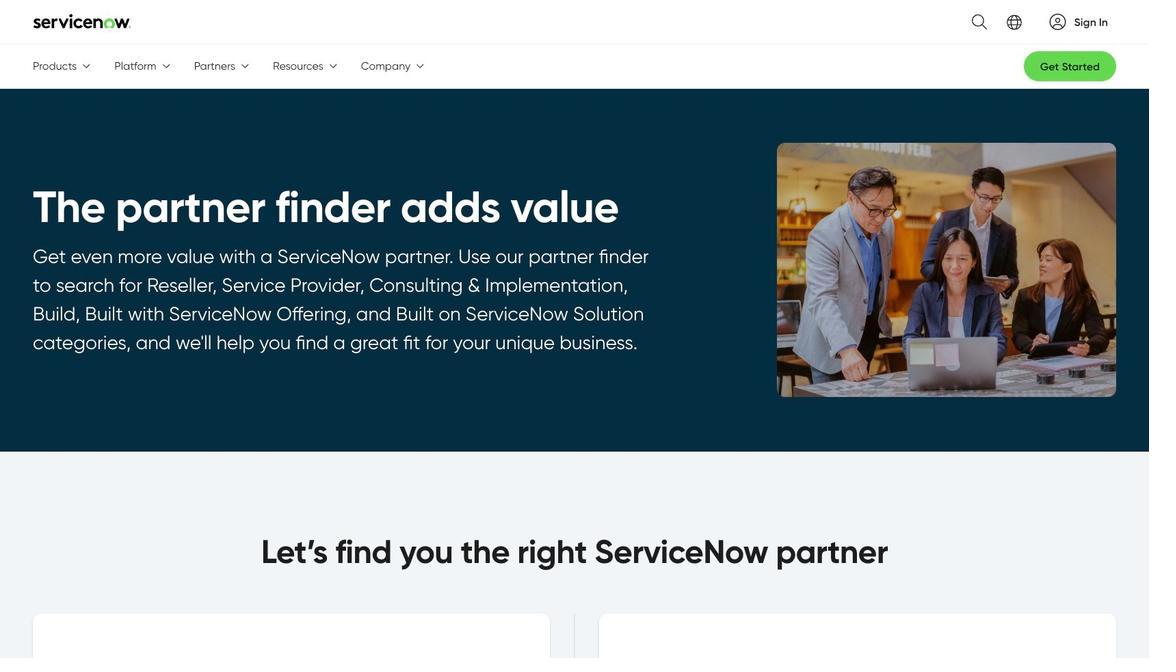 Task type: locate. For each thing, give the bounding box(es) containing it.
servicenow image
[[33, 14, 131, 29]]



Task type: vqa. For each thing, say whether or not it's contained in the screenshot.
arc icon
yes



Task type: describe. For each thing, give the bounding box(es) containing it.
arc image
[[1050, 13, 1066, 30]]

search image
[[963, 6, 987, 38]]



